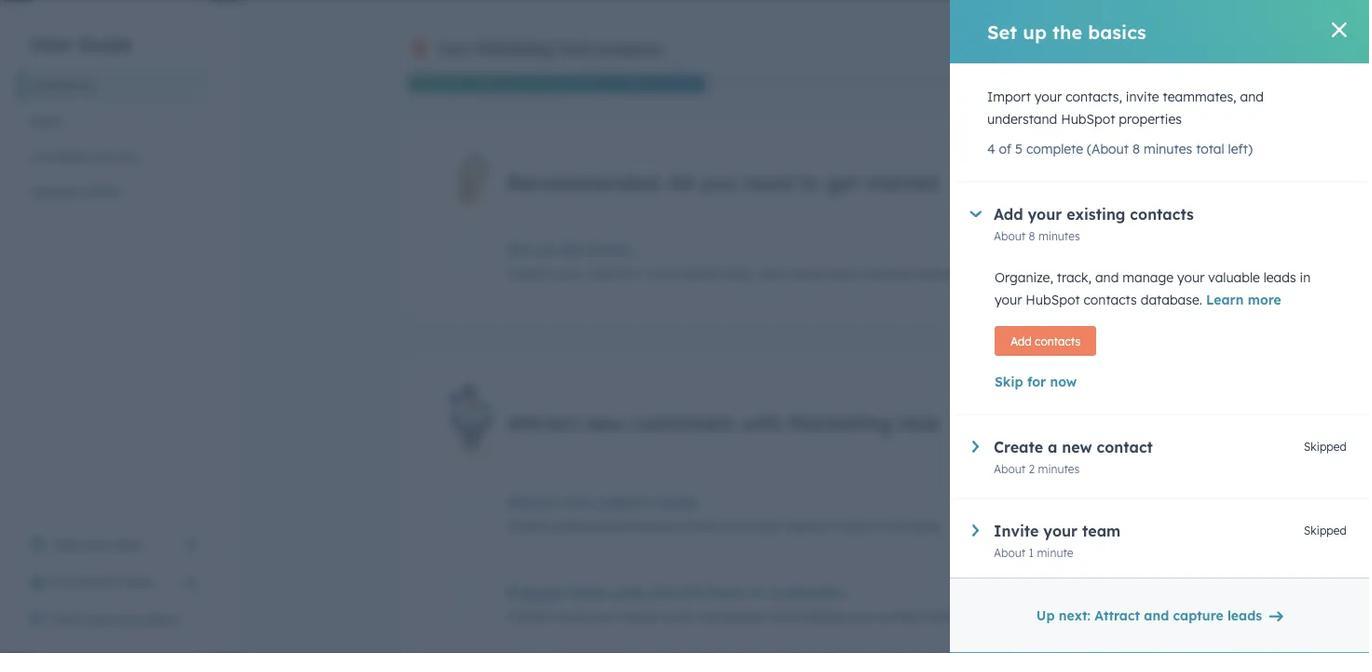 Task type: vqa. For each thing, say whether or not it's contained in the screenshot.
Customer Service at the top of page
yes



Task type: describe. For each thing, give the bounding box(es) containing it.
skipped for invite your team
[[1304, 524, 1347, 538]]

set for set up the basics import your contacts, invite teammates, and understand hubspot properties
[[507, 241, 531, 259]]

conversion-
[[551, 608, 623, 624]]

organize, track, and manage your valuable leads in your hubspot contacts database.
[[995, 269, 1311, 308]]

manage
[[1123, 269, 1174, 286]]

understand inside the set up the basics import your contacts, invite teammates, and understand hubspot properties
[[787, 266, 857, 282]]

invite inside the set up the basics import your contacts, invite teammates, and understand hubspot properties
[[646, 266, 679, 282]]

contacts, inside import your contacts, invite teammates, and understand hubspot properties
[[1066, 89, 1123, 105]]

ready
[[623, 608, 658, 624]]

total
[[1196, 141, 1225, 157]]

track,
[[1057, 269, 1092, 286]]

learn
[[1207, 292, 1244, 308]]

sales button
[[19, 103, 209, 139]]

capture inside attract and capture leads create professional-looking forms to convert website visitors into leads
[[597, 492, 654, 511]]

next:
[[1059, 607, 1091, 624]]

the for set up the basics
[[1053, 20, 1083, 43]]

5
[[1016, 141, 1023, 157]]

website (cms)
[[30, 184, 120, 200]]

complete
[[1027, 141, 1084, 157]]

attract and capture leads create professional-looking forms to convert website visitors into leads
[[507, 492, 943, 534]]

skip for now button
[[995, 371, 1325, 393]]

organize,
[[995, 269, 1054, 286]]

you
[[700, 169, 738, 195]]

looking
[[631, 518, 676, 534]]

skip
[[995, 374, 1024, 390]]

start overview demo link
[[19, 601, 209, 638]]

and inside import your contacts, invite teammates, and understand hubspot properties
[[1241, 89, 1264, 105]]

engage leads and convert them to customers button
[[507, 583, 1012, 601]]

professional-
[[551, 518, 631, 534]]

website
[[30, 184, 79, 200]]

hubspot inside the set up the basics import your contacts, invite teammates, and understand hubspot properties
[[861, 266, 915, 282]]

view your plan link
[[19, 526, 209, 564]]

understand inside import your contacts, invite teammates, and understand hubspot properties
[[988, 111, 1058, 127]]

your inside view your plan link
[[85, 537, 113, 553]]

lists
[[930, 608, 954, 624]]

add your existing contacts about 8 minutes
[[994, 205, 1194, 243]]

email
[[662, 608, 695, 624]]

(about
[[1087, 141, 1129, 157]]

view
[[52, 537, 82, 553]]

invite for invite your team
[[52, 574, 88, 590]]

skipped for create a new contact
[[1304, 440, 1347, 454]]

campaigns
[[699, 608, 768, 624]]

in
[[1300, 269, 1311, 286]]

import inside the set up the basics import your contacts, invite teammates, and understand hubspot properties
[[507, 266, 551, 282]]

your inside 'invite your team about 1 minute'
[[1044, 522, 1078, 540]]

start
[[52, 611, 83, 628]]

contacts inside button
[[1035, 334, 1081, 348]]

add contacts button
[[995, 326, 1097, 356]]

guide
[[78, 32, 133, 55]]

and down engage leads and convert them to customers button
[[771, 608, 795, 624]]

minute
[[1037, 546, 1074, 560]]

convert inside attract and capture leads create professional-looking forms to convert website visitors into leads
[[735, 518, 782, 534]]

and inside attract and capture leads create professional-looking forms to convert website visitors into leads
[[563, 492, 592, 511]]

to inside engage leads and convert them to customers create conversion-ready email campaigns and engage your contact lists
[[750, 583, 765, 601]]

import your contacts, invite teammates, and understand hubspot properties
[[988, 89, 1264, 127]]

add contacts
[[1011, 334, 1081, 348]]

customer service button
[[19, 139, 209, 174]]

up next: attract and capture leads
[[1037, 607, 1263, 624]]

invite inside import your contacts, invite teammates, and understand hubspot properties
[[1126, 89, 1160, 105]]

your inside invite your team button
[[92, 574, 119, 590]]

your inside import your contacts, invite teammates, and understand hubspot properties
[[1035, 89, 1062, 105]]

create inside "create a new contact about 2 minutes"
[[994, 438, 1044, 457]]

and up ready
[[613, 583, 641, 601]]

1 horizontal spatial marketing
[[477, 39, 553, 58]]

attract and capture leads button
[[507, 492, 1012, 511]]

of
[[999, 141, 1012, 157]]

visitors
[[836, 518, 880, 534]]

add for contacts
[[1011, 334, 1032, 348]]

skip for now
[[995, 374, 1077, 390]]

invite for invite your team about 1 minute
[[994, 522, 1039, 540]]

0%
[[1147, 494, 1163, 508]]

left
[[1146, 266, 1163, 280]]

1 vertical spatial 4
[[1111, 608, 1118, 622]]

and inside button
[[1145, 607, 1170, 624]]

4 of 5 complete (about 8 minutes total left)
[[988, 141, 1253, 157]]

started
[[865, 169, 938, 195]]

and inside "organize, track, and manage your valuable leads in your hubspot contacts database."
[[1096, 269, 1119, 286]]

4 inside set up the basics dialog
[[988, 141, 996, 157]]

about 8 minutes left
[[1056, 266, 1163, 280]]

caret image
[[973, 441, 979, 453]]

recommended:
[[507, 169, 663, 195]]

set up the basics import your contacts, invite teammates, and understand hubspot properties
[[507, 241, 982, 282]]

up for set up the basics import your contacts, invite teammates, and understand hubspot properties
[[535, 241, 555, 259]]

your marketing tools progress progress bar
[[408, 75, 706, 93]]

service
[[93, 148, 138, 164]]

1
[[1029, 546, 1034, 560]]

left)
[[1229, 141, 1253, 157]]

create inside attract and capture leads create professional-looking forms to convert website visitors into leads
[[507, 518, 548, 534]]

overview
[[87, 611, 142, 628]]

your
[[438, 39, 472, 58]]

minutes inside "create a new contact about 2 minutes"
[[1038, 462, 1080, 476]]

7
[[1112, 518, 1118, 532]]

contact inside engage leads and convert them to customers create conversion-ready email campaigns and engage your contact lists
[[880, 608, 927, 624]]

basics for set up the basics import your contacts, invite teammates, and understand hubspot properties
[[588, 241, 634, 259]]

with
[[740, 410, 784, 435]]

all
[[669, 169, 694, 195]]

marketing button
[[19, 68, 209, 103]]

engage leads and convert them to customers create conversion-ready email campaigns and engage your contact lists
[[507, 583, 954, 624]]

now
[[1051, 374, 1077, 390]]

user
[[30, 32, 72, 55]]

2 link opens in a new window image from the top
[[184, 539, 198, 552]]

properties inside import your contacts, invite teammates, and understand hubspot properties
[[1119, 111, 1182, 127]]

contacts inside "organize, track, and manage your valuable leads in your hubspot contacts database."
[[1084, 292, 1137, 308]]

attract for attract and capture leads create professional-looking forms to convert website visitors into leads
[[507, 492, 559, 511]]

2 horizontal spatial marketing
[[790, 410, 893, 435]]

minutes right next:
[[1121, 608, 1163, 622]]

teammates, inside the set up the basics import your contacts, invite teammates, and understand hubspot properties
[[683, 266, 756, 282]]

plan
[[116, 537, 143, 553]]

minutes left the total
[[1144, 141, 1193, 157]]

your inside engage leads and convert them to customers create conversion-ready email campaigns and engage your contact lists
[[849, 608, 876, 624]]



Task type: locate. For each thing, give the bounding box(es) containing it.
0 horizontal spatial to
[[719, 518, 732, 534]]

user guide
[[30, 32, 133, 55]]

properties inside the set up the basics import your contacts, invite teammates, and understand hubspot properties
[[919, 266, 982, 282]]

customer
[[30, 148, 89, 164]]

about 7 minutes
[[1077, 518, 1163, 532]]

2 skipped from the top
[[1304, 524, 1347, 538]]

0 horizontal spatial invite
[[646, 266, 679, 282]]

to left get
[[799, 169, 820, 195]]

0 vertical spatial up
[[1023, 20, 1047, 43]]

engage
[[507, 583, 564, 601]]

demo
[[145, 611, 181, 628]]

and inside the set up the basics import your contacts, invite teammates, and understand hubspot properties
[[760, 266, 784, 282]]

team for invite your team
[[123, 574, 155, 590]]

need
[[744, 169, 793, 195]]

0 vertical spatial to
[[799, 169, 820, 195]]

teammates, up the total
[[1163, 89, 1237, 105]]

caret image for add
[[970, 211, 982, 217]]

and up left) on the right of page
[[1241, 89, 1264, 105]]

import inside import your contacts, invite teammates, and understand hubspot properties
[[988, 89, 1031, 105]]

add up skip
[[1011, 334, 1032, 348]]

set for set up the basics
[[988, 20, 1018, 43]]

set up the basics
[[988, 20, 1147, 43]]

create up 2
[[994, 438, 1044, 457]]

1 vertical spatial to
[[719, 518, 732, 534]]

1 vertical spatial new
[[1062, 438, 1093, 457]]

1 horizontal spatial understand
[[988, 111, 1058, 127]]

contacts up now
[[1035, 334, 1081, 348]]

attract inside button
[[1095, 607, 1141, 624]]

0 horizontal spatial 8
[[1029, 229, 1036, 243]]

1 vertical spatial understand
[[787, 266, 857, 282]]

contact inside "create a new contact about 2 minutes"
[[1097, 438, 1153, 457]]

1 horizontal spatial convert
[[735, 518, 782, 534]]

create
[[994, 438, 1044, 457], [507, 518, 548, 534], [507, 608, 548, 624]]

2 horizontal spatial 8
[[1133, 141, 1140, 157]]

2
[[1029, 462, 1035, 476]]

2 vertical spatial to
[[750, 583, 765, 601]]

team for invite your team about 1 minute
[[1083, 522, 1121, 540]]

1 horizontal spatial contacts,
[[1066, 89, 1123, 105]]

create inside engage leads and convert them to customers create conversion-ready email campaigns and engage your contact lists
[[507, 608, 548, 624]]

add inside add your existing contacts about 8 minutes
[[994, 205, 1024, 224]]

1 horizontal spatial contact
[[1097, 438, 1153, 457]]

close image
[[1332, 22, 1347, 37]]

teammates, inside import your contacts, invite teammates, and understand hubspot properties
[[1163, 89, 1237, 105]]

0 horizontal spatial new
[[583, 410, 624, 435]]

and right next:
[[1145, 607, 1170, 624]]

add up organize,
[[994, 205, 1024, 224]]

8 for complete
[[1133, 141, 1140, 157]]

basics inside the set up the basics import your contacts, invite teammates, and understand hubspot properties
[[588, 241, 634, 259]]

the inside dialog
[[1053, 20, 1083, 43]]

1 vertical spatial set
[[507, 241, 531, 259]]

invite your team button
[[19, 564, 209, 601]]

0 horizontal spatial understand
[[787, 266, 857, 282]]

the
[[1053, 20, 1083, 43], [559, 241, 583, 259]]

and down set up the basics button
[[760, 266, 784, 282]]

1 vertical spatial up
[[535, 241, 555, 259]]

leads
[[1264, 269, 1297, 286], [659, 492, 698, 511], [911, 518, 943, 534], [568, 583, 608, 601], [1228, 607, 1263, 624]]

1 vertical spatial team
[[123, 574, 155, 590]]

invite
[[994, 522, 1039, 540], [52, 574, 88, 590]]

invite your team
[[52, 574, 155, 590]]

1 vertical spatial skipped
[[1304, 524, 1347, 538]]

more
[[1248, 292, 1282, 308]]

1 skipped from the top
[[1304, 440, 1347, 454]]

0 vertical spatial 8
[[1133, 141, 1140, 157]]

about inside "create a new contact about 2 minutes"
[[994, 462, 1026, 476]]

2 vertical spatial 8
[[1091, 266, 1098, 280]]

0 vertical spatial convert
[[735, 518, 782, 534]]

understand up 5
[[988, 111, 1058, 127]]

caret image for invite
[[973, 525, 979, 537]]

user guide views element
[[19, 0, 209, 210]]

to right them
[[750, 583, 765, 601]]

0 vertical spatial hubspot
[[1061, 111, 1116, 127]]

sales
[[30, 113, 62, 129]]

0 horizontal spatial capture
[[597, 492, 654, 511]]

1 horizontal spatial set
[[988, 20, 1018, 43]]

understand down set up the basics button
[[787, 266, 857, 282]]

capture up the looking
[[597, 492, 654, 511]]

your marketing tools progress
[[438, 39, 663, 58]]

marketing inside button
[[30, 77, 92, 94]]

1 vertical spatial basics
[[588, 241, 634, 259]]

1 vertical spatial teammates,
[[683, 266, 756, 282]]

properties up 4 of 5 complete (about 8 minutes total left)
[[1119, 111, 1182, 127]]

1 horizontal spatial capture
[[1174, 607, 1224, 624]]

8 right (about
[[1133, 141, 1140, 157]]

hub
[[899, 410, 940, 435]]

1 horizontal spatial to
[[750, 583, 765, 601]]

8 down [object object] complete progress bar in the top right of the page
[[1091, 266, 1098, 280]]

attract new customers with marketing hub
[[507, 410, 940, 435]]

customers up engage
[[770, 583, 846, 601]]

contacts up left at the top
[[1131, 205, 1194, 224]]

0 horizontal spatial convert
[[646, 583, 703, 601]]

add inside add contacts button
[[1011, 334, 1032, 348]]

set up the basics dialog
[[950, 0, 1370, 653]]

invite your team about 1 minute
[[994, 522, 1121, 560]]

progress
[[598, 39, 663, 58]]

forms
[[680, 518, 715, 534]]

basics inside dialog
[[1089, 20, 1147, 43]]

minutes left left at the top
[[1101, 266, 1143, 280]]

1 vertical spatial the
[[559, 241, 583, 259]]

into
[[883, 518, 907, 534]]

engage
[[799, 608, 845, 624]]

start overview demo
[[52, 611, 181, 628]]

convert inside engage leads and convert them to customers create conversion-ready email campaigns and engage your contact lists
[[646, 583, 703, 601]]

0 horizontal spatial invite
[[52, 574, 88, 590]]

contacts
[[1131, 205, 1194, 224], [1084, 292, 1137, 308], [1035, 334, 1081, 348]]

website
[[785, 518, 832, 534]]

[object object] complete progress bar
[[1023, 246, 1111, 252]]

0 vertical spatial team
[[1083, 522, 1121, 540]]

website (cms) button
[[19, 174, 209, 210]]

4
[[988, 141, 996, 157], [1111, 608, 1118, 622]]

0 vertical spatial create
[[994, 438, 1044, 457]]

hubspot down 'track,'
[[1026, 292, 1080, 308]]

set inside dialog
[[988, 20, 1018, 43]]

1 horizontal spatial properties
[[1119, 111, 1182, 127]]

team
[[1083, 522, 1121, 540], [123, 574, 155, 590]]

0 vertical spatial invite
[[994, 522, 1039, 540]]

1 vertical spatial hubspot
[[861, 266, 915, 282]]

up inside dialog
[[1023, 20, 1047, 43]]

0 vertical spatial customers
[[630, 410, 734, 435]]

link opens in a new window image
[[184, 534, 198, 556], [184, 539, 198, 552]]

set inside the set up the basics import your contacts, invite teammates, and understand hubspot properties
[[507, 241, 531, 259]]

1 vertical spatial create
[[507, 518, 548, 534]]

0 horizontal spatial teammates,
[[683, 266, 756, 282]]

2 vertical spatial attract
[[1095, 607, 1141, 624]]

0 horizontal spatial 4
[[988, 141, 996, 157]]

capture inside button
[[1174, 607, 1224, 624]]

0 horizontal spatial up
[[535, 241, 555, 259]]

0 horizontal spatial contact
[[880, 608, 927, 624]]

database.
[[1141, 292, 1203, 308]]

convert down attract and capture leads 'button'
[[735, 518, 782, 534]]

4 left of
[[988, 141, 996, 157]]

0 vertical spatial attract
[[507, 410, 577, 435]]

set up the basics button
[[507, 241, 1012, 259]]

1 vertical spatial convert
[[646, 583, 703, 601]]

1 vertical spatial 8
[[1029, 229, 1036, 243]]

about left 2
[[994, 462, 1026, 476]]

create down engage
[[507, 608, 548, 624]]

contacts, inside the set up the basics import your contacts, invite teammates, and understand hubspot properties
[[585, 266, 642, 282]]

create left professional-
[[507, 518, 548, 534]]

leads inside "organize, track, and manage your valuable leads in your hubspot contacts database."
[[1264, 269, 1297, 286]]

basics for set up the basics
[[1089, 20, 1147, 43]]

and right 'track,'
[[1096, 269, 1119, 286]]

8 for contacts
[[1029, 229, 1036, 243]]

1 horizontal spatial invite
[[994, 522, 1039, 540]]

marketing up sales
[[30, 77, 92, 94]]

1 vertical spatial properties
[[919, 266, 982, 282]]

about right up
[[1076, 608, 1108, 622]]

contact up 0%
[[1097, 438, 1153, 457]]

about up organize,
[[994, 229, 1026, 243]]

new inside "create a new contact about 2 minutes"
[[1062, 438, 1093, 457]]

1 vertical spatial attract
[[507, 492, 559, 511]]

minutes up [object object] complete progress bar in the top right of the page
[[1039, 229, 1081, 243]]

invite inside 'invite your team about 1 minute'
[[994, 522, 1039, 540]]

1 vertical spatial contacts
[[1084, 292, 1137, 308]]

basics down recommended:
[[588, 241, 634, 259]]

invite
[[1126, 89, 1160, 105], [646, 266, 679, 282]]

for
[[1028, 374, 1047, 390]]

leads inside button
[[1228, 607, 1263, 624]]

0 vertical spatial import
[[988, 89, 1031, 105]]

your inside the set up the basics import your contacts, invite teammates, and understand hubspot properties
[[554, 266, 582, 282]]

up inside the set up the basics import your contacts, invite teammates, and understand hubspot properties
[[535, 241, 555, 259]]

4 right next:
[[1111, 608, 1118, 622]]

recommended: all you need to get started
[[507, 169, 938, 195]]

8 up [object object] complete progress bar in the top right of the page
[[1029, 229, 1036, 243]]

the inside the set up the basics import your contacts, invite teammates, and understand hubspot properties
[[559, 241, 583, 259]]

existing
[[1067, 205, 1126, 224]]

0 vertical spatial new
[[583, 410, 624, 435]]

team inside invite your team button
[[123, 574, 155, 590]]

1 horizontal spatial new
[[1062, 438, 1093, 457]]

minutes inside add your existing contacts about 8 minutes
[[1039, 229, 1081, 243]]

view your plan
[[52, 537, 143, 553]]

your inside add your existing contacts about 8 minutes
[[1028, 205, 1062, 224]]

2 vertical spatial contacts
[[1035, 334, 1081, 348]]

new
[[583, 410, 624, 435], [1062, 438, 1093, 457]]

1 vertical spatial customers
[[770, 583, 846, 601]]

understand
[[988, 111, 1058, 127], [787, 266, 857, 282]]

1 vertical spatial capture
[[1174, 607, 1224, 624]]

a
[[1048, 438, 1058, 457]]

0 vertical spatial contact
[[1097, 438, 1153, 457]]

them
[[707, 583, 745, 601]]

valuable
[[1209, 269, 1260, 286]]

0 vertical spatial teammates,
[[1163, 89, 1237, 105]]

properties left organize,
[[919, 266, 982, 282]]

about down [object object] complete progress bar in the top right of the page
[[1056, 266, 1088, 280]]

0 horizontal spatial set
[[507, 241, 531, 259]]

about left the 7 at bottom
[[1077, 518, 1109, 532]]

8 inside add your existing contacts about 8 minutes
[[1029, 229, 1036, 243]]

contact
[[1097, 438, 1153, 457], [880, 608, 927, 624]]

convert up email
[[646, 583, 703, 601]]

2 horizontal spatial to
[[799, 169, 820, 195]]

capture right about 4 minutes
[[1174, 607, 1224, 624]]

2 vertical spatial hubspot
[[1026, 292, 1080, 308]]

8
[[1133, 141, 1140, 157], [1029, 229, 1036, 243], [1091, 266, 1098, 280]]

contacts inside add your existing contacts about 8 minutes
[[1131, 205, 1194, 224]]

learn more button
[[1207, 289, 1282, 311]]

team inside 'invite your team about 1 minute'
[[1083, 522, 1121, 540]]

1 horizontal spatial teammates,
[[1163, 89, 1237, 105]]

0 vertical spatial basics
[[1089, 20, 1147, 43]]

1 horizontal spatial 4
[[1111, 608, 1118, 622]]

0 vertical spatial invite
[[1126, 89, 1160, 105]]

up for set up the basics
[[1023, 20, 1047, 43]]

contact left "lists" at bottom
[[880, 608, 927, 624]]

marketing
[[477, 39, 553, 58], [30, 77, 92, 94], [790, 410, 893, 435]]

caret image
[[970, 211, 982, 217], [973, 525, 979, 537]]

1 vertical spatial contacts,
[[585, 266, 642, 282]]

1 horizontal spatial basics
[[1089, 20, 1147, 43]]

1 horizontal spatial 8
[[1091, 266, 1098, 280]]

0 horizontal spatial properties
[[919, 266, 982, 282]]

about inside 'invite your team about 1 minute'
[[994, 546, 1026, 560]]

import
[[988, 89, 1031, 105], [507, 266, 551, 282]]

learn more
[[1207, 292, 1282, 308]]

invite up start on the left of the page
[[52, 574, 88, 590]]

invite up "1"
[[994, 522, 1039, 540]]

0 vertical spatial caret image
[[970, 211, 982, 217]]

1 vertical spatial marketing
[[30, 77, 92, 94]]

1 link opens in a new window image from the top
[[184, 534, 198, 556]]

skipped
[[1304, 440, 1347, 454], [1304, 524, 1347, 538]]

1 horizontal spatial customers
[[770, 583, 846, 601]]

to inside attract and capture leads create professional-looking forms to convert website visitors into leads
[[719, 518, 732, 534]]

hubspot inside "organize, track, and manage your valuable leads in your hubspot contacts database."
[[1026, 292, 1080, 308]]

about
[[994, 229, 1026, 243], [1056, 266, 1088, 280], [994, 462, 1026, 476], [1077, 518, 1109, 532], [994, 546, 1026, 560], [1076, 608, 1108, 622]]

1 vertical spatial invite
[[52, 574, 88, 590]]

0 vertical spatial contacts
[[1131, 205, 1194, 224]]

hubspot inside import your contacts, invite teammates, and understand hubspot properties
[[1061, 111, 1116, 127]]

1 vertical spatial add
[[1011, 334, 1032, 348]]

marketing left the hub at the bottom
[[790, 410, 893, 435]]

(cms)
[[83, 184, 120, 200]]

1 horizontal spatial invite
[[1126, 89, 1160, 105]]

add for your
[[994, 205, 1024, 224]]

0 vertical spatial set
[[988, 20, 1018, 43]]

and up professional-
[[563, 492, 592, 511]]

1 horizontal spatial import
[[988, 89, 1031, 105]]

about left "1"
[[994, 546, 1026, 560]]

convert
[[735, 518, 782, 534], [646, 583, 703, 601]]

customers
[[630, 410, 734, 435], [770, 583, 846, 601]]

1 horizontal spatial team
[[1083, 522, 1121, 540]]

0 horizontal spatial marketing
[[30, 77, 92, 94]]

to right forms
[[719, 518, 732, 534]]

up next: attract and capture leads button
[[1025, 597, 1295, 635]]

attract inside attract and capture leads create professional-looking forms to convert website visitors into leads
[[507, 492, 559, 511]]

1 vertical spatial caret image
[[973, 525, 979, 537]]

0 horizontal spatial contacts,
[[585, 266, 642, 282]]

0 horizontal spatial the
[[559, 241, 583, 259]]

about inside add your existing contacts about 8 minutes
[[994, 229, 1026, 243]]

get
[[826, 169, 859, 195]]

1 vertical spatial import
[[507, 266, 551, 282]]

0 horizontal spatial customers
[[630, 410, 734, 435]]

hubspot
[[1061, 111, 1116, 127], [861, 266, 915, 282], [1026, 292, 1080, 308]]

basics up import your contacts, invite teammates, and understand hubspot properties
[[1089, 20, 1147, 43]]

invite inside button
[[52, 574, 88, 590]]

1 horizontal spatial the
[[1053, 20, 1083, 43]]

marketing up your marketing tools progress progress bar
[[477, 39, 553, 58]]

0 vertical spatial the
[[1053, 20, 1083, 43]]

0 horizontal spatial import
[[507, 266, 551, 282]]

about 4 minutes
[[1076, 608, 1163, 622]]

0 vertical spatial add
[[994, 205, 1024, 224]]

customer service
[[30, 148, 138, 164]]

hubspot up (about
[[1061, 111, 1116, 127]]

0 vertical spatial properties
[[1119, 111, 1182, 127]]

create a new contact about 2 minutes
[[994, 438, 1153, 476]]

contacts down about 8 minutes left
[[1084, 292, 1137, 308]]

tools
[[558, 39, 594, 58]]

customers inside engage leads and convert them to customers create conversion-ready email campaigns and engage your contact lists
[[770, 583, 846, 601]]

customers left with
[[630, 410, 734, 435]]

0 horizontal spatial team
[[123, 574, 155, 590]]

attract for attract new customers with marketing hub
[[507, 410, 577, 435]]

0 vertical spatial contacts,
[[1066, 89, 1123, 105]]

minutes
[[1144, 141, 1193, 157], [1039, 229, 1081, 243], [1101, 266, 1143, 280], [1038, 462, 1080, 476], [1121, 518, 1163, 532], [1121, 608, 1163, 622]]

0 vertical spatial 4
[[988, 141, 996, 157]]

0 vertical spatial skipped
[[1304, 440, 1347, 454]]

minutes down a
[[1038, 462, 1080, 476]]

0 vertical spatial capture
[[597, 492, 654, 511]]

leads inside engage leads and convert them to customers create conversion-ready email campaigns and engage your contact lists
[[568, 583, 608, 601]]

up
[[1037, 607, 1055, 624]]

hubspot down "started"
[[861, 266, 915, 282]]

teammates, down set up the basics button
[[683, 266, 756, 282]]

the for set up the basics import your contacts, invite teammates, and understand hubspot properties
[[559, 241, 583, 259]]

minutes right the 7 at bottom
[[1121, 518, 1163, 532]]

up
[[1023, 20, 1047, 43], [535, 241, 555, 259]]

to
[[799, 169, 820, 195], [719, 518, 732, 534], [750, 583, 765, 601]]



